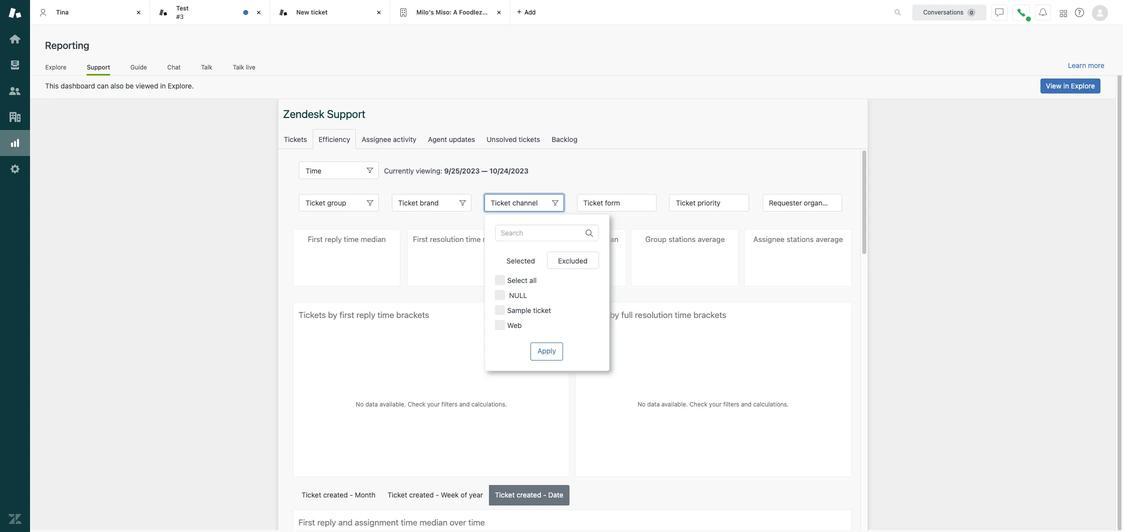 Task type: describe. For each thing, give the bounding box(es) containing it.
test
[[176, 5, 189, 12]]

view in explore
[[1046, 82, 1095, 90]]

admin image
[[9, 163, 22, 176]]

2 close image from the left
[[254, 8, 264, 18]]

main element
[[0, 0, 30, 533]]

be
[[126, 82, 134, 90]]

view in explore button
[[1041, 79, 1101, 94]]

new
[[296, 8, 309, 16]]

zendesk products image
[[1060, 10, 1067, 17]]

add button
[[511, 0, 542, 25]]

support link
[[87, 63, 110, 76]]

talk live link
[[233, 63, 256, 74]]

in inside button
[[1064, 82, 1070, 90]]

chat
[[167, 63, 181, 71]]

milo's
[[417, 8, 434, 16]]

learn more link
[[1068, 61, 1105, 70]]

chat link
[[167, 63, 181, 74]]

also
[[111, 82, 124, 90]]

live
[[246, 63, 256, 71]]

#3
[[176, 13, 184, 20]]

reporting
[[45, 40, 89, 51]]

explore inside view in explore button
[[1071, 82, 1095, 90]]

dashboard
[[61, 82, 95, 90]]

customers image
[[9, 85, 22, 98]]

miso:
[[436, 8, 452, 16]]

get started image
[[9, 33, 22, 46]]

conversations button
[[913, 4, 987, 20]]

close image for new ticket
[[374, 8, 384, 18]]

explore.
[[168, 82, 194, 90]]

subsidiary
[[484, 8, 515, 16]]

organizations image
[[9, 111, 22, 124]]

viewed
[[136, 82, 158, 90]]

test #3
[[176, 5, 189, 20]]

learn
[[1068, 61, 1087, 70]]

talk link
[[201, 63, 213, 74]]

zendesk support image
[[9, 7, 22, 20]]

milo's miso: a foodlez subsidiary
[[417, 8, 515, 16]]

learn more
[[1068, 61, 1105, 70]]

this
[[45, 82, 59, 90]]



Task type: locate. For each thing, give the bounding box(es) containing it.
guide
[[130, 63, 147, 71]]

in
[[160, 82, 166, 90], [1064, 82, 1070, 90]]

explore
[[45, 63, 66, 71], [1071, 82, 1095, 90]]

close image left add dropdown button
[[494, 8, 504, 18]]

views image
[[9, 59, 22, 72]]

tina tab
[[30, 0, 150, 25]]

in right view
[[1064, 82, 1070, 90]]

in right viewed at the top left
[[160, 82, 166, 90]]

tina
[[56, 8, 69, 16]]

tab containing test
[[150, 0, 270, 25]]

close image for milo's miso: a foodlez subsidiary
[[494, 8, 504, 18]]

button displays agent's chat status as invisible. image
[[996, 8, 1004, 16]]

0 horizontal spatial in
[[160, 82, 166, 90]]

new ticket
[[296, 8, 328, 16]]

3 close image from the left
[[374, 8, 384, 18]]

1 vertical spatial explore
[[1071, 82, 1095, 90]]

milo's miso: a foodlez subsidiary tab
[[391, 0, 515, 25]]

zendesk image
[[9, 513, 22, 526]]

1 close image from the left
[[134, 8, 144, 18]]

1 horizontal spatial talk
[[233, 63, 244, 71]]

1 in from the left
[[160, 82, 166, 90]]

conversations
[[924, 8, 964, 16]]

0 vertical spatial explore
[[45, 63, 66, 71]]

close image inside tina tab
[[134, 8, 144, 18]]

close image left the #3
[[134, 8, 144, 18]]

0 horizontal spatial explore
[[45, 63, 66, 71]]

1 horizontal spatial in
[[1064, 82, 1070, 90]]

close image for tina
[[134, 8, 144, 18]]

0 horizontal spatial talk
[[201, 63, 212, 71]]

2 talk from the left
[[233, 63, 244, 71]]

close image left milo's
[[374, 8, 384, 18]]

talk for talk live
[[233, 63, 244, 71]]

more
[[1088, 61, 1105, 70]]

explore link
[[45, 63, 67, 74]]

can
[[97, 82, 109, 90]]

talk for talk
[[201, 63, 212, 71]]

close image inside new ticket tab
[[374, 8, 384, 18]]

add
[[525, 8, 536, 16]]

this dashboard can also be viewed in explore.
[[45, 82, 194, 90]]

a
[[453, 8, 458, 16]]

close image inside milo's miso: a foodlez subsidiary tab
[[494, 8, 504, 18]]

ticket
[[311, 8, 328, 16]]

close image left new
[[254, 8, 264, 18]]

tab
[[150, 0, 270, 25]]

notifications image
[[1039, 8, 1047, 16]]

explore up this
[[45, 63, 66, 71]]

view
[[1046, 82, 1062, 90]]

1 horizontal spatial explore
[[1071, 82, 1095, 90]]

guide link
[[130, 63, 147, 74]]

support
[[87, 63, 110, 71]]

close image
[[134, 8, 144, 18], [254, 8, 264, 18], [374, 8, 384, 18], [494, 8, 504, 18]]

4 close image from the left
[[494, 8, 504, 18]]

talk
[[201, 63, 212, 71], [233, 63, 244, 71]]

get help image
[[1075, 8, 1084, 17]]

explore down "learn more" link
[[1071, 82, 1095, 90]]

talk right chat
[[201, 63, 212, 71]]

reporting image
[[9, 137, 22, 150]]

2 in from the left
[[1064, 82, 1070, 90]]

foodlez
[[459, 8, 482, 16]]

talk left live
[[233, 63, 244, 71]]

talk live
[[233, 63, 256, 71]]

1 talk from the left
[[201, 63, 212, 71]]

tabs tab list
[[30, 0, 884, 25]]

explore inside explore link
[[45, 63, 66, 71]]

new ticket tab
[[270, 0, 391, 25]]



Task type: vqa. For each thing, say whether or not it's contained in the screenshot.
the in the "LINK"
no



